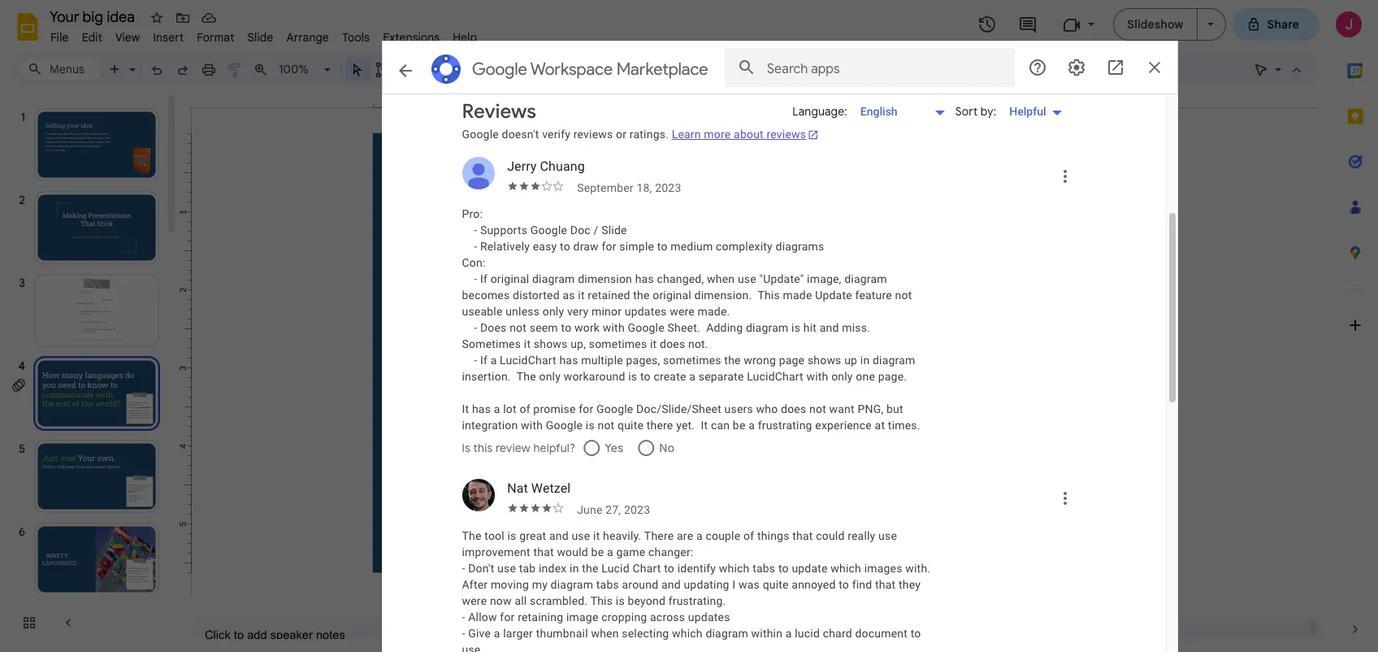 Task type: describe. For each thing, give the bounding box(es) containing it.
share. private to only me. image
[[1247, 17, 1261, 31]]

theme
[[674, 62, 711, 76]]

application containing background
[[0, 0, 1379, 652]]

Star checkbox
[[146, 7, 168, 29]]

mode and view toolbar
[[1249, 53, 1311, 85]]

transition
[[733, 62, 785, 76]]

menu bar banner
[[0, 0, 1379, 652]]

theme button
[[667, 57, 718, 81]]



Task type: vqa. For each thing, say whether or not it's contained in the screenshot.
"menu bar" within the Menu bar banner
yes



Task type: locate. For each thing, give the bounding box(es) containing it.
transition button
[[725, 57, 793, 81]]

main toolbar
[[101, 57, 794, 81]]

background
[[533, 62, 598, 76]]

tab list
[[1333, 48, 1379, 606]]

menu bar inside menu bar banner
[[44, 21, 484, 48]]

application
[[0, 0, 1379, 652]]

tab list inside menu bar banner
[[1333, 48, 1379, 606]]

background button
[[526, 57, 605, 81]]

menu bar
[[44, 21, 484, 48]]

Rename text field
[[44, 7, 144, 26]]

navigation
[[0, 92, 179, 652]]

Menus field
[[20, 58, 102, 80]]



